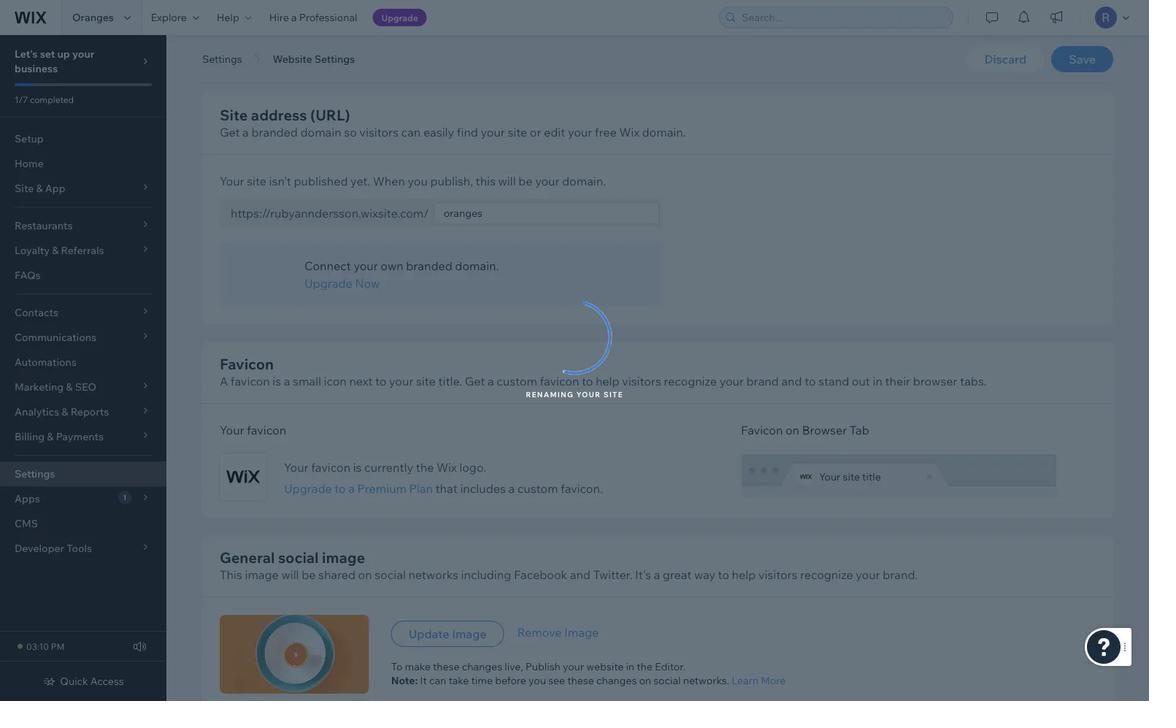 Task type: vqa. For each thing, say whether or not it's contained in the screenshot.
POINT
no



Task type: describe. For each thing, give the bounding box(es) containing it.
more
[[761, 674, 786, 687]]

help button
[[208, 0, 261, 35]]

networks.
[[683, 674, 730, 687]]

can inside to make these changes live, publish your website in the editor. note: it can take time before you see these changes on social networks. learn more
[[429, 674, 446, 687]]

title on google and browser tab
[[220, 24, 399, 39]]

to
[[391, 660, 403, 673]]

remove image button
[[518, 624, 599, 641]]

site down favicon a favicon is a small icon next to your site title. get a custom favicon to help visitors recognize your brand and to stand out in their browser tabs.
[[604, 390, 624, 399]]

favicon inside your favicon is currently the wix logo. upgrade to a premium plan that includes a custom favicon.
[[311, 460, 351, 474]]

your right next
[[389, 374, 414, 389]]

1 vertical spatial changes
[[597, 674, 637, 687]]

upgrade inside "connect your own branded domain. upgrade now"
[[305, 276, 353, 291]]

pm
[[51, 641, 64, 652]]

up
[[57, 47, 70, 60]]

to up renaming your site
[[582, 374, 593, 389]]

1 horizontal spatial domain.
[[562, 174, 606, 188]]

small
[[293, 374, 321, 389]]

in inside to make these changes live, publish your website in the editor. note: it can take time before you see these changes on social networks. learn more
[[626, 660, 635, 673]]

address
[[251, 106, 307, 124]]

the inside to make these changes live, publish your website in the editor. note: it can take time before you see these changes on social networks. learn more
[[637, 660, 653, 673]]

published
[[294, 174, 348, 188]]

0 vertical spatial be
[[519, 174, 533, 188]]

to make these changes live, publish your website in the editor. note: it can take time before you see these changes on social networks. learn more
[[391, 660, 786, 687]]

visitors inside site address (url) get a branded domain so visitors can easily find your site or edit your free wix domain.
[[360, 125, 399, 140]]

let's set up your business
[[15, 47, 94, 75]]

shared
[[318, 568, 356, 582]]

stand
[[819, 374, 850, 389]]

next
[[349, 374, 373, 389]]

Search... field
[[738, 7, 949, 28]]

help inside general social image this image will be shared on social networks including facebook and twitter. it's a great way to help visitors recognize your brand.
[[732, 568, 756, 582]]

website settings button
[[266, 48, 362, 70]]

renaming your site
[[526, 390, 624, 399]]

social inside to make these changes live, publish your website in the editor. note: it can take time before you see these changes on social networks. learn more
[[654, 674, 681, 687]]

quick access
[[60, 675, 124, 688]]

connect your own branded domain. upgrade now
[[305, 259, 499, 291]]

yet.
[[351, 174, 370, 188]]

let's
[[15, 47, 38, 60]]

on inside general social image this image will be shared on social networks including facebook and twitter. it's a great way to help visitors recognize your brand.
[[358, 568, 372, 582]]

visitors inside general social image this image will be shared on social networks including facebook and twitter. it's a great way to help visitors recognize your brand.
[[759, 568, 798, 582]]

faqs
[[15, 269, 41, 282]]

be inside general social image this image will be shared on social networks including facebook and twitter. it's a great way to help visitors recognize your brand.
[[302, 568, 316, 582]]

update image button
[[391, 621, 504, 647]]

a right includes
[[509, 481, 515, 496]]

time
[[471, 674, 493, 687]]

to right next
[[376, 374, 387, 389]]

0 horizontal spatial changes
[[462, 660, 503, 673]]

1 horizontal spatial social
[[375, 568, 406, 582]]

browser
[[802, 423, 847, 438]]

that inside your favicon is currently the wix logo. upgrade to a premium plan that includes a custom favicon.
[[436, 481, 458, 496]]

favicon a favicon is a small icon next to your site title. get a custom favicon to help visitors recognize your brand and to stand out in their browser tabs.
[[220, 355, 987, 389]]

2 horizontal spatial settings
[[315, 53, 355, 65]]

can inside site address (url) get a branded domain so visitors can easily find your site or edit your free wix domain.
[[401, 125, 421, 140]]

03:10
[[26, 641, 49, 652]]

home
[[15, 157, 44, 170]]

branded inside site address (url) get a branded domain so visitors can easily find your site or edit your free wix domain.
[[252, 125, 298, 140]]

a right the title.
[[488, 374, 494, 389]]

image for remove image
[[565, 625, 599, 640]]

so
[[344, 125, 357, 140]]

take
[[449, 674, 469, 687]]

1 horizontal spatial image
[[322, 548, 365, 566]]

title
[[220, 24, 245, 39]]

easily
[[424, 125, 454, 140]]

this
[[220, 568, 242, 582]]

settings for settings link
[[15, 467, 55, 480]]

0 horizontal spatial google
[[264, 24, 305, 39]]

set
[[40, 47, 55, 60]]

website settings
[[273, 53, 355, 65]]

publish
[[526, 660, 561, 673]]

setup
[[15, 132, 44, 145]]

in inside favicon a favicon is a small icon next to your site title. get a custom favicon to help visitors recognize your brand and to stand out in their browser tabs.
[[873, 374, 883, 389]]

business
[[15, 62, 58, 75]]

upgrade inside button
[[382, 12, 418, 23]]

upgrade to a premium plan button
[[284, 480, 433, 497]]

your down favicon a favicon is a small icon next to your site title. get a custom favicon to help visitors recognize your brand and to stand out in their browser tabs.
[[577, 390, 601, 399]]

your favicon is currently the wix logo. upgrade to a premium plan that includes a custom favicon.
[[284, 460, 603, 496]]

0 horizontal spatial social
[[278, 548, 319, 566]]

explore
[[151, 11, 187, 24]]

tab
[[380, 24, 399, 39]]

your for your site title
[[820, 470, 841, 483]]

your inside general social image this image will be shared on social networks including facebook and twitter. it's a great way to help visitors recognize your brand.
[[856, 568, 881, 582]]

help inside favicon a favicon is a small icon next to your site title. get a custom favicon to help visitors recognize your brand and to stand out in their browser tabs.
[[596, 374, 620, 389]]

website
[[587, 660, 624, 673]]

oranges
[[72, 11, 114, 24]]

you inside to make these changes live, publish your website in the editor. note: it can take time before you see these changes on social networks. learn more
[[529, 674, 546, 687]]

edit
[[544, 125, 566, 140]]

way
[[695, 568, 716, 582]]

0 vertical spatial tabs.
[[595, 42, 622, 56]]

plan
[[409, 481, 433, 496]]

learn
[[732, 674, 759, 687]]

your site title
[[820, 470, 881, 483]]

favicon for favicon on browser tab
[[741, 423, 783, 438]]

see
[[549, 674, 565, 687]]

out
[[852, 374, 871, 389]]

remove
[[518, 625, 562, 640]]

0 vertical spatial will
[[499, 174, 516, 188]]

icon
[[324, 374, 347, 389]]

brand
[[747, 374, 779, 389]]

0 horizontal spatial image
[[245, 568, 279, 582]]

custom inside favicon a favicon is a small icon next to your site title. get a custom favicon to help visitors recognize your brand and to stand out in their browser tabs.
[[497, 374, 537, 389]]

domain. inside "connect your own branded domain. upgrade now"
[[455, 259, 499, 273]]

including
[[461, 568, 512, 582]]

update
[[409, 627, 450, 641]]

on right shows
[[465, 42, 479, 56]]

0 horizontal spatial browser
[[332, 24, 378, 39]]

on left browser
[[786, 423, 800, 438]]

site
[[220, 106, 248, 124]]

twitter.
[[593, 568, 633, 582]]

get inside favicon a favicon is a small icon next to your site title. get a custom favicon to help visitors recognize your brand and to stand out in their browser tabs.
[[465, 374, 485, 389]]

or
[[530, 125, 542, 140]]

your for your site isn't published yet. when you publish, this will be your domain.
[[220, 174, 244, 188]]

logo.
[[460, 460, 487, 474]]

update image
[[409, 627, 487, 641]]

site address (url) get a branded domain so visitors can easily find your site or edit your free wix domain.
[[220, 106, 686, 140]]

professional
[[299, 11, 358, 24]]

settings button
[[195, 48, 250, 70]]

recognize inside general social image this image will be shared on social networks including facebook and twitter. it's a great way to help visitors recognize your brand.
[[801, 568, 854, 582]]

setup link
[[0, 126, 167, 151]]

1 vertical spatial google
[[482, 42, 522, 56]]

automations link
[[0, 350, 167, 375]]

domain
[[301, 125, 342, 140]]

make
[[405, 660, 431, 673]]

a right has in the left top of the page
[[371, 42, 377, 56]]

every page on your site has a title that shows on google and browser tabs.
[[220, 42, 624, 56]]

your down title on google and browser tab
[[300, 42, 324, 56]]

site down tab
[[843, 470, 860, 483]]

0 horizontal spatial these
[[433, 660, 460, 673]]



Task type: locate. For each thing, give the bounding box(es) containing it.
get right the title.
[[465, 374, 485, 389]]

is inside favicon a favicon is a small icon next to your site title. get a custom favicon to help visitors recognize your brand and to stand out in their browser tabs.
[[273, 374, 281, 389]]

get inside site address (url) get a branded domain so visitors can easily find your site or edit your free wix domain.
[[220, 125, 240, 140]]

1 vertical spatial social
[[375, 568, 406, 582]]

changes
[[462, 660, 503, 673], [597, 674, 637, 687]]

1 vertical spatial will
[[281, 568, 299, 582]]

social up the shared
[[278, 548, 319, 566]]

on right page
[[283, 42, 297, 56]]

a
[[291, 11, 297, 24], [371, 42, 377, 56], [243, 125, 249, 140], [284, 374, 290, 389], [488, 374, 494, 389], [349, 481, 355, 496], [509, 481, 515, 496], [654, 568, 660, 582]]

that
[[404, 42, 426, 56], [436, 481, 458, 496]]

0 vertical spatial can
[[401, 125, 421, 140]]

on left the networks.
[[639, 674, 652, 687]]

0 horizontal spatial that
[[404, 42, 426, 56]]

image up the shared
[[322, 548, 365, 566]]

(url)
[[310, 106, 350, 124]]

visitors
[[360, 125, 399, 140], [622, 374, 662, 389], [759, 568, 798, 582]]

0 vertical spatial these
[[433, 660, 460, 673]]

your
[[300, 42, 324, 56], [72, 47, 94, 60], [481, 125, 505, 140], [568, 125, 593, 140], [535, 174, 560, 188], [354, 259, 378, 273], [389, 374, 414, 389], [720, 374, 744, 389], [577, 390, 601, 399], [856, 568, 881, 582], [563, 660, 584, 673]]

1 horizontal spatial will
[[499, 174, 516, 188]]

site inside favicon a favicon is a small icon next to your site title. get a custom favicon to help visitors recognize your brand and to stand out in their browser tabs.
[[416, 374, 436, 389]]

the up 'plan'
[[416, 460, 434, 474]]

0 vertical spatial is
[[273, 374, 281, 389]]

your inside let's set up your business
[[72, 47, 94, 60]]

site left or
[[508, 125, 527, 140]]

image
[[565, 625, 599, 640], [452, 627, 487, 641]]

1 vertical spatial recognize
[[801, 568, 854, 582]]

discard button
[[967, 46, 1045, 72]]

own
[[381, 259, 404, 273]]

1 vertical spatial title
[[863, 470, 881, 483]]

social left networks
[[375, 568, 406, 582]]

1/7 completed
[[15, 94, 74, 105]]

to right the way
[[718, 568, 730, 582]]

wix inside site address (url) get a branded domain so visitors can easily find your site or edit your free wix domain.
[[620, 125, 640, 140]]

1 vertical spatial help
[[732, 568, 756, 582]]

renaming
[[526, 390, 574, 399]]

the inside your favicon is currently the wix logo. upgrade to a premium plan that includes a custom favicon.
[[416, 460, 434, 474]]

your down the edit
[[535, 174, 560, 188]]

1 vertical spatial the
[[637, 660, 653, 673]]

will inside general social image this image will be shared on social networks including facebook and twitter. it's a great way to help visitors recognize your brand.
[[281, 568, 299, 582]]

0 horizontal spatial recognize
[[664, 374, 717, 389]]

1 horizontal spatial settings
[[202, 53, 242, 65]]

access
[[90, 675, 124, 688]]

has
[[349, 42, 368, 56]]

1 vertical spatial domain.
[[562, 174, 606, 188]]

1 horizontal spatial be
[[519, 174, 533, 188]]

0 vertical spatial upgrade
[[382, 12, 418, 23]]

settings for settings button
[[202, 53, 242, 65]]

these up take
[[433, 660, 460, 673]]

2 vertical spatial browser
[[914, 374, 958, 389]]

2 vertical spatial domain.
[[455, 259, 499, 273]]

cms link
[[0, 511, 167, 536]]

wix
[[620, 125, 640, 140], [437, 460, 457, 474]]

your left brand.
[[856, 568, 881, 582]]

be right this
[[519, 174, 533, 188]]

1 horizontal spatial tabs.
[[961, 374, 987, 389]]

save
[[1069, 52, 1096, 66]]

the left editor.
[[637, 660, 653, 673]]

changes down website
[[597, 674, 637, 687]]

custom inside your favicon is currently the wix logo. upgrade to a premium plan that includes a custom favicon.
[[518, 481, 558, 496]]

your down browser
[[820, 470, 841, 483]]

1 horizontal spatial title
[[863, 470, 881, 483]]

1 vertical spatial be
[[302, 568, 316, 582]]

0 horizontal spatial visitors
[[360, 125, 399, 140]]

1 vertical spatial get
[[465, 374, 485, 389]]

general
[[220, 548, 275, 566]]

image
[[322, 548, 365, 566], [245, 568, 279, 582]]

1 vertical spatial upgrade
[[305, 276, 353, 291]]

custom
[[497, 374, 537, 389], [518, 481, 558, 496]]

your right the edit
[[568, 125, 593, 140]]

1 horizontal spatial in
[[873, 374, 883, 389]]

0 horizontal spatial domain.
[[455, 259, 499, 273]]

favicon inside favicon a favicon is a small icon next to your site title. get a custom favicon to help visitors recognize your brand and to stand out in their browser tabs.
[[220, 355, 274, 373]]

branded right own
[[406, 259, 453, 273]]

1 horizontal spatial wix
[[620, 125, 640, 140]]

great
[[663, 568, 692, 582]]

1 horizontal spatial help
[[732, 568, 756, 582]]

0 horizontal spatial get
[[220, 125, 240, 140]]

browser
[[332, 24, 378, 39], [548, 42, 592, 56], [914, 374, 958, 389]]

0 horizontal spatial in
[[626, 660, 635, 673]]

domain. inside site address (url) get a branded domain so visitors can easily find your site or edit your free wix domain.
[[642, 125, 686, 140]]

your inside your favicon is currently the wix logo. upgrade to a premium plan that includes a custom favicon.
[[284, 460, 309, 474]]

0 vertical spatial you
[[408, 174, 428, 188]]

a right hire on the left of page
[[291, 11, 297, 24]]

upgrade button
[[373, 9, 427, 26]]

branded
[[252, 125, 298, 140], [406, 259, 453, 273]]

these right see
[[568, 674, 594, 687]]

2 vertical spatial social
[[654, 674, 681, 687]]

0 horizontal spatial branded
[[252, 125, 298, 140]]

0 vertical spatial visitors
[[360, 125, 399, 140]]

a inside general social image this image will be shared on social networks including facebook and twitter. it's a great way to help visitors recognize your brand.
[[654, 568, 660, 582]]

website
[[273, 53, 312, 65]]

that left shows
[[404, 42, 426, 56]]

0 vertical spatial that
[[404, 42, 426, 56]]

0 vertical spatial changes
[[462, 660, 503, 673]]

https://rubyanndersson.wixsite.com/
[[231, 206, 429, 221]]

and
[[308, 24, 329, 39], [525, 42, 545, 56], [782, 374, 802, 389], [570, 568, 591, 582]]

1 horizontal spatial browser
[[548, 42, 592, 56]]

title
[[380, 42, 401, 56], [863, 470, 881, 483]]

image inside button
[[452, 627, 487, 641]]

site
[[327, 42, 346, 56], [508, 125, 527, 140], [247, 174, 267, 188], [416, 374, 436, 389], [604, 390, 624, 399], [843, 470, 860, 483]]

social
[[278, 548, 319, 566], [375, 568, 406, 582], [654, 674, 681, 687]]

currently
[[365, 460, 413, 474]]

favicon on browser tab
[[741, 423, 870, 438]]

will left the shared
[[281, 568, 299, 582]]

0 vertical spatial image
[[322, 548, 365, 566]]

in right website
[[626, 660, 635, 673]]

upgrade
[[382, 12, 418, 23], [305, 276, 353, 291], [284, 481, 332, 496]]

help up renaming your site
[[596, 374, 620, 389]]

can right the it
[[429, 674, 446, 687]]

google down hire on the left of page
[[264, 24, 305, 39]]

your left brand
[[720, 374, 744, 389]]

1 horizontal spatial the
[[637, 660, 653, 673]]

0 vertical spatial browser
[[332, 24, 378, 39]]

favicon
[[220, 355, 274, 373], [741, 423, 783, 438]]

0 horizontal spatial is
[[273, 374, 281, 389]]

2 horizontal spatial visitors
[[759, 568, 798, 582]]

image up website
[[565, 625, 599, 640]]

image right update
[[452, 627, 487, 641]]

1 horizontal spatial favicon
[[741, 423, 783, 438]]

your inside to make these changes live, publish your website in the editor. note: it can take time before you see these changes on social networks. learn more
[[563, 660, 584, 673]]

1 horizontal spatial visitors
[[622, 374, 662, 389]]

site inside site address (url) get a branded domain so visitors can easily find your site or edit your free wix domain.
[[508, 125, 527, 140]]

premium
[[358, 481, 407, 496]]

your right find
[[481, 125, 505, 140]]

google
[[264, 24, 305, 39], [482, 42, 522, 56]]

0 horizontal spatial will
[[281, 568, 299, 582]]

be left the shared
[[302, 568, 316, 582]]

free
[[595, 125, 617, 140]]

and inside favicon a favicon is a small icon next to your site title. get a custom favicon to help visitors recognize your brand and to stand out in their browser tabs.
[[782, 374, 802, 389]]

1 vertical spatial tabs.
[[961, 374, 987, 389]]

site left has in the left top of the page
[[327, 42, 346, 56]]

your up see
[[563, 660, 584, 673]]

favicon
[[231, 374, 270, 389], [540, 374, 579, 389], [247, 423, 286, 438], [311, 460, 351, 474]]

is left the small
[[273, 374, 281, 389]]

1 horizontal spatial that
[[436, 481, 458, 496]]

on inside to make these changes live, publish your website in the editor. note: it can take time before you see these changes on social networks. learn more
[[639, 674, 652, 687]]

settings down title
[[202, 53, 242, 65]]

site left the title.
[[416, 374, 436, 389]]

recognize inside favicon a favicon is a small icon next to your site title. get a custom favicon to help visitors recognize your brand and to stand out in their browser tabs.
[[664, 374, 717, 389]]

1 horizontal spatial image
[[565, 625, 599, 640]]

favicon.
[[561, 481, 603, 496]]

a down site
[[243, 125, 249, 140]]

you
[[408, 174, 428, 188], [529, 674, 546, 687]]

0 vertical spatial domain.
[[642, 125, 686, 140]]

settings link
[[0, 462, 167, 486]]

1 vertical spatial favicon
[[741, 423, 783, 438]]

browser inside favicon a favicon is a small icon next to your site title. get a custom favicon to help visitors recognize your brand and to stand out in their browser tabs.
[[914, 374, 958, 389]]

wix right free at the top
[[620, 125, 640, 140]]

0 horizontal spatial favicon
[[220, 355, 274, 373]]

can left easily at left top
[[401, 125, 421, 140]]

general social image this image will be shared on social networks including facebook and twitter. it's a great way to help visitors recognize your brand.
[[220, 548, 918, 582]]

branded inside "connect your own branded domain. upgrade now"
[[406, 259, 453, 273]]

help right the way
[[732, 568, 756, 582]]

a
[[220, 374, 228, 389]]

is inside your favicon is currently the wix logo. upgrade to a premium plan that includes a custom favicon.
[[353, 460, 362, 474]]

editor.
[[655, 660, 686, 673]]

before
[[495, 674, 527, 687]]

their
[[886, 374, 911, 389]]

0 vertical spatial wix
[[620, 125, 640, 140]]

0 vertical spatial custom
[[497, 374, 537, 389]]

hire
[[269, 11, 289, 24]]

to left premium
[[335, 481, 346, 496]]

03:10 pm
[[26, 641, 64, 652]]

0 vertical spatial help
[[596, 374, 620, 389]]

1 horizontal spatial you
[[529, 674, 546, 687]]

a left premium
[[349, 481, 355, 496]]

get down site
[[220, 125, 240, 140]]

get
[[220, 125, 240, 140], [465, 374, 485, 389]]

discard
[[985, 52, 1027, 66]]

0 vertical spatial recognize
[[664, 374, 717, 389]]

your for your favicon is currently the wix logo. upgrade to a premium plan that includes a custom favicon.
[[284, 460, 309, 474]]

1 vertical spatial is
[[353, 460, 362, 474]]

0 vertical spatial in
[[873, 374, 883, 389]]

brand.
[[883, 568, 918, 582]]

0 vertical spatial title
[[380, 42, 401, 56]]

0 vertical spatial get
[[220, 125, 240, 140]]

on right the shared
[[358, 568, 372, 582]]

networks
[[409, 568, 459, 582]]

favicon down brand
[[741, 423, 783, 438]]

on
[[248, 24, 262, 39], [283, 42, 297, 56], [465, 42, 479, 56], [786, 423, 800, 438], [358, 568, 372, 582], [639, 674, 652, 687]]

0 vertical spatial the
[[416, 460, 434, 474]]

1 vertical spatial branded
[[406, 259, 453, 273]]

1 horizontal spatial google
[[482, 42, 522, 56]]

when
[[373, 174, 405, 188]]

is up upgrade to a premium plan button on the bottom of page
[[353, 460, 362, 474]]

1 horizontal spatial changes
[[597, 674, 637, 687]]

2 vertical spatial visitors
[[759, 568, 798, 582]]

can
[[401, 125, 421, 140], [429, 674, 446, 687]]

a right it's on the right bottom of page
[[654, 568, 660, 582]]

favicon for favicon a favicon is a small icon next to your site title. get a custom favicon to help visitors recognize your brand and to stand out in their browser tabs.
[[220, 355, 274, 373]]

1 vertical spatial browser
[[548, 42, 592, 56]]

you right "when"
[[408, 174, 428, 188]]

tabs. inside favicon a favicon is a small icon next to your site title. get a custom favicon to help visitors recognize your brand and to stand out in their browser tabs.
[[961, 374, 987, 389]]

to inside your favicon is currently the wix logo. upgrade to a premium plan that includes a custom favicon.
[[335, 481, 346, 496]]

custom left favicon.
[[518, 481, 558, 496]]

connect
[[305, 259, 351, 273]]

to left stand
[[805, 374, 816, 389]]

and inside general social image this image will be shared on social networks including facebook and twitter. it's a great way to help visitors recognize your brand.
[[570, 568, 591, 582]]

your
[[220, 174, 244, 188], [220, 423, 244, 438], [284, 460, 309, 474], [820, 470, 841, 483]]

to inside general social image this image will be shared on social networks including facebook and twitter. it's a great way to help visitors recognize your brand.
[[718, 568, 730, 582]]

title.
[[439, 374, 462, 389]]

publish,
[[431, 174, 473, 188]]

image for update image
[[452, 627, 487, 641]]

live,
[[505, 660, 523, 673]]

1 horizontal spatial is
[[353, 460, 362, 474]]

your favicon
[[220, 423, 286, 438]]

social down editor.
[[654, 674, 681, 687]]

your left isn't
[[220, 174, 244, 188]]

favicon up the a
[[220, 355, 274, 373]]

0 horizontal spatial can
[[401, 125, 421, 140]]

0 horizontal spatial help
[[596, 374, 620, 389]]

that right 'plan'
[[436, 481, 458, 496]]

0 horizontal spatial tabs.
[[595, 42, 622, 56]]

1 horizontal spatial branded
[[406, 259, 453, 273]]

0 horizontal spatial title
[[380, 42, 401, 56]]

wix left logo.
[[437, 460, 457, 474]]

hire a professional
[[269, 11, 358, 24]]

a inside site address (url) get a branded domain so visitors can easily find your site or edit your free wix domain.
[[243, 125, 249, 140]]

your right up
[[72, 47, 94, 60]]

will right this
[[499, 174, 516, 188]]

0 horizontal spatial you
[[408, 174, 428, 188]]

sidebar element
[[0, 35, 167, 701]]

on up page
[[248, 24, 262, 39]]

your site isn't published yet. when you publish, this will be your domain.
[[220, 174, 606, 188]]

branded down address
[[252, 125, 298, 140]]

1 horizontal spatial these
[[568, 674, 594, 687]]

help
[[217, 11, 239, 24]]

0 vertical spatial google
[[264, 24, 305, 39]]

your down the a
[[220, 423, 244, 438]]

1 vertical spatial these
[[568, 674, 594, 687]]

visitors inside favicon a favicon is a small icon next to your site title. get a custom favicon to help visitors recognize your brand and to stand out in their browser tabs.
[[622, 374, 662, 389]]

in right out at bottom
[[873, 374, 883, 389]]

cms
[[15, 517, 38, 530]]

1 vertical spatial in
[[626, 660, 635, 673]]

0 horizontal spatial the
[[416, 460, 434, 474]]

0 horizontal spatial image
[[452, 627, 487, 641]]

None field
[[439, 203, 654, 224]]

quick access button
[[43, 675, 124, 688]]

custom up renaming
[[497, 374, 537, 389]]

upgrade now link
[[305, 275, 380, 292]]

image down general
[[245, 568, 279, 582]]

your up now at left
[[354, 259, 378, 273]]

settings inside sidebar element
[[15, 467, 55, 480]]

your for your favicon
[[220, 423, 244, 438]]

home link
[[0, 151, 167, 176]]

image inside button
[[565, 625, 599, 640]]

every
[[220, 42, 250, 56]]

your down "your favicon"
[[284, 460, 309, 474]]

2 horizontal spatial domain.
[[642, 125, 686, 140]]

google right shows
[[482, 42, 522, 56]]

your inside "connect your own branded domain. upgrade now"
[[354, 259, 378, 273]]

0 horizontal spatial be
[[302, 568, 316, 582]]

1 vertical spatial can
[[429, 674, 446, 687]]

0 vertical spatial branded
[[252, 125, 298, 140]]

you down publish
[[529, 674, 546, 687]]

hire a professional link
[[261, 0, 366, 35]]

1 vertical spatial you
[[529, 674, 546, 687]]

settings up cms
[[15, 467, 55, 480]]

settings down title on google and browser tab
[[315, 53, 355, 65]]

is
[[273, 374, 281, 389], [353, 460, 362, 474]]

changes up time
[[462, 660, 503, 673]]

wix inside your favicon is currently the wix logo. upgrade to a premium plan that includes a custom favicon.
[[437, 460, 457, 474]]

upgrade inside your favicon is currently the wix logo. upgrade to a premium plan that includes a custom favicon.
[[284, 481, 332, 496]]

tab
[[850, 423, 870, 438]]

0 vertical spatial favicon
[[220, 355, 274, 373]]

site left isn't
[[247, 174, 267, 188]]

0 horizontal spatial settings
[[15, 467, 55, 480]]

facebook
[[514, 568, 568, 582]]

1 vertical spatial that
[[436, 481, 458, 496]]

0 horizontal spatial wix
[[437, 460, 457, 474]]

1 vertical spatial wix
[[437, 460, 457, 474]]

a left the small
[[284, 374, 290, 389]]

it
[[420, 674, 427, 687]]

this
[[476, 174, 496, 188]]



